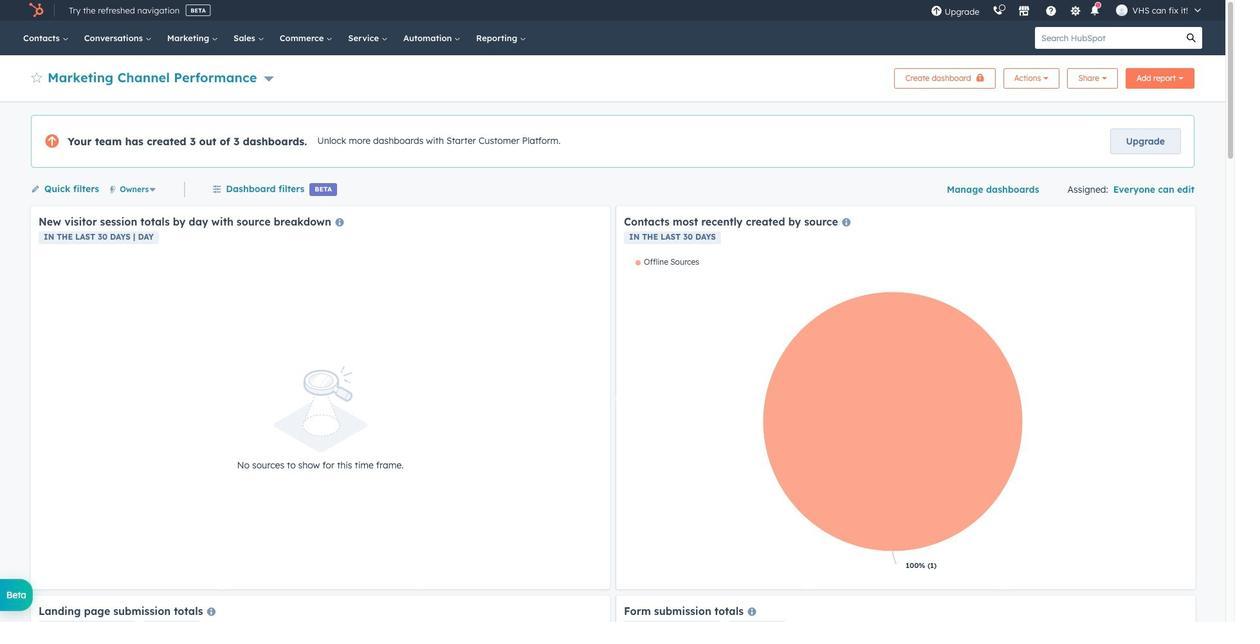 Task type: vqa. For each thing, say whether or not it's contained in the screenshot.
'Form submission totals' element
yes



Task type: describe. For each thing, give the bounding box(es) containing it.
marketplaces image
[[1018, 6, 1030, 17]]

new visitor session totals by day with source breakdown element
[[31, 206, 610, 590]]

contacts most recently created by source element
[[616, 206, 1195, 590]]

landing page submission totals element
[[31, 596, 610, 623]]

interactive chart image
[[624, 257, 1188, 582]]

form submission totals element
[[616, 596, 1195, 623]]

toggle series visibility region
[[636, 257, 699, 267]]



Task type: locate. For each thing, give the bounding box(es) containing it.
Search HubSpot search field
[[1035, 27, 1180, 49]]

menu
[[924, 0, 1210, 21]]

banner
[[31, 64, 1195, 89]]

jer mill image
[[1116, 5, 1127, 16]]



